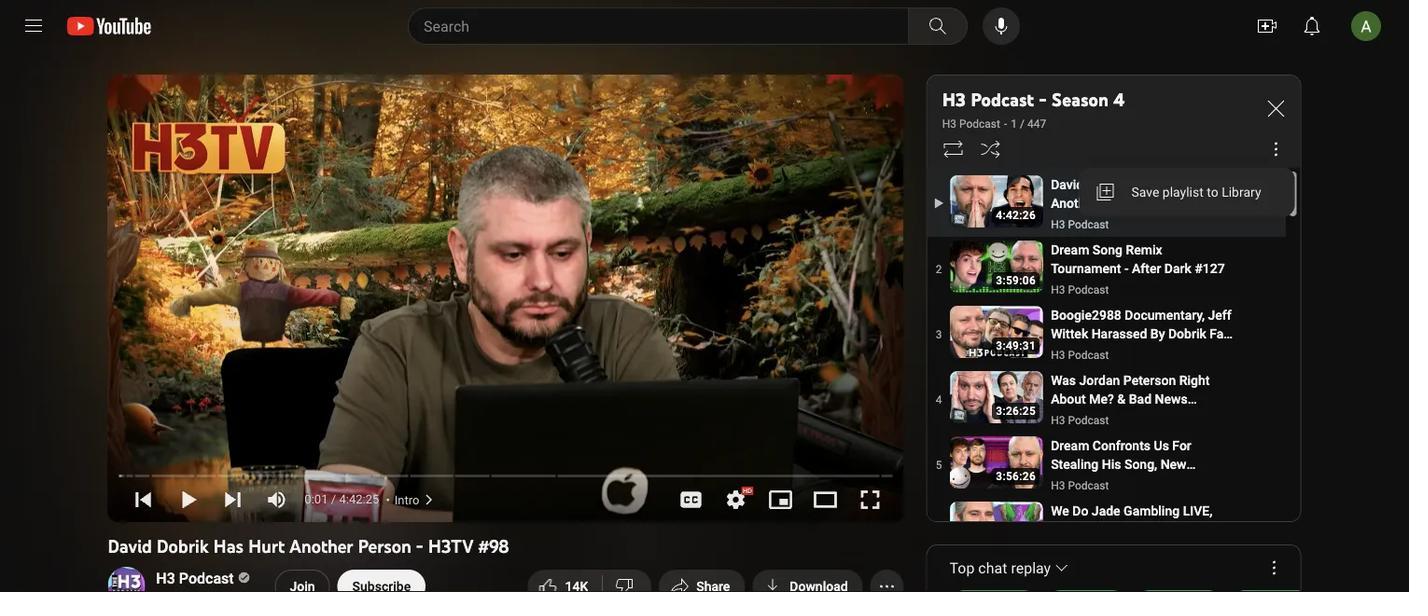 Task type: describe. For each thing, give the bounding box(es) containing it.
save playlist to library
[[1132, 184, 1262, 200]]

vs
[[1104, 522, 1117, 538]]

3 hours, 49 minutes, 31 seconds element
[[996, 340, 1036, 353]]

playlist
[[1163, 184, 1204, 200]]

#92
[[1187, 541, 1210, 556]]

gambling
[[1123, 504, 1179, 519]]

podcast down me?
[[1068, 414, 1109, 427]]

we do jade gambling live, rich lux vs dan, huge boba scandal - off the rails #92 link
[[927, 502, 1241, 560]]

we do jade gambling live, rich lux vs dan, huge boba scandal - off the rails #92 by h3 podcast 3 hours, 48 minutes element
[[1051, 502, 1234, 556]]

save playlist to library option
[[1080, 175, 1295, 209]]

h3tv for david dobrik has hurt another person - h3tv #98
[[428, 536, 474, 558]]

- down intro at left bottom
[[416, 536, 424, 558]]

h3 podcast up 2.93 million subscribers element
[[156, 570, 234, 588]]

dobrik inside "boogie2988 documentary, jeff wittek harassed by dobrik fan, ryan kavanaugh failure podcast - otr #93"
[[1168, 326, 1206, 342]]

has for david dobrik has hurt another person - h3tv #98 h3 podcast
[[1128, 177, 1151, 192]]

harassed
[[1091, 326, 1147, 342]]

0:01 / 4:42:25
[[305, 493, 379, 507]]

was
[[1051, 373, 1076, 388]]

0 horizontal spatial h3 podcast link
[[156, 569, 235, 589]]

documentary,
[[1125, 308, 1205, 323]]

by
[[1150, 326, 1165, 342]]

about
[[1051, 392, 1086, 407]]

#98 for david dobrik has hurt another person - h3tv #98
[[479, 536, 509, 558]]

podcast left 1
[[959, 117, 1001, 130]]

david for david dobrik has hurt another person - h3tv #98
[[108, 536, 152, 558]]

dream confronts us for stealing his song, new evidence in the mrbeast scandal - after dark #126 by h3 podcast 3 hours, 56 minutes element
[[1051, 437, 1234, 474]]

do
[[1072, 504, 1088, 519]]

dream song remix tournament - after dark #127 h3 podcast
[[1051, 242, 1225, 297]]

#97
[[1200, 410, 1223, 426]]

dark
[[1164, 261, 1191, 276]]

3:26:25
[[996, 405, 1036, 418]]

fan,
[[1209, 326, 1234, 342]]

another person for david dobrik has hurt another person - h3tv #98 h3 podcast
[[1051, 196, 1142, 211]]

seek slider slider
[[113, 464, 893, 483]]

off
[[1108, 541, 1127, 556]]

3:56:26
[[996, 470, 1036, 483]]

3:49:31
[[996, 340, 1036, 353]]

was jordan peterson right about me? & bad news about jimmy lee - h3tv #97
[[1051, 373, 1223, 426]]

youtube video player element
[[108, 75, 904, 523]]

- inside was jordan peterson right about me? & bad news about jimmy lee - h3tv #97
[[1156, 410, 1161, 426]]

podcast inside "boogie2988 documentary, jeff wittek harassed by dobrik fan, ryan kavanaugh failure podcast - otr #93"
[[1051, 364, 1099, 379]]

- inside "boogie2988 documentary, jeff wittek harassed by dobrik fan, ryan kavanaugh failure podcast - otr #93"
[[1102, 364, 1106, 379]]

news
[[1155, 392, 1187, 407]]

david dobrik has hurt another person - h3tv #98
[[108, 536, 509, 558]]

- inside david dobrik has hurt another person - h3tv #98 h3 podcast
[[1145, 196, 1149, 211]]

podcast inside dream song remix tournament - after dark #127 h3 podcast
[[1068, 284, 1109, 297]]

to
[[1207, 184, 1219, 200]]

h3 podcast - season 4
[[942, 89, 1125, 111]]

podcast inside h3 podcast - season 4 link
[[971, 89, 1034, 111]]

boba
[[1183, 522, 1213, 538]]

after
[[1132, 261, 1161, 276]]

we
[[1051, 504, 1069, 519]]

right
[[1179, 373, 1210, 388]]

library
[[1222, 184, 1262, 200]]

3:59:06 link
[[950, 241, 1043, 295]]

wittek
[[1051, 326, 1088, 342]]

david for david dobrik has hurt another person - h3tv #98 h3 podcast
[[1051, 177, 1083, 192]]

dobrik for david dobrik has hurt another person - h3tv #98
[[157, 536, 209, 558]]

season
[[1052, 89, 1109, 111]]

hurt for david dobrik has hurt another person - h3tv #98
[[248, 536, 285, 558]]

jade
[[1091, 504, 1120, 519]]

rails
[[1155, 541, 1184, 556]]

- inside we do jade gambling live, rich lux vs dan, huge boba scandal - off the rails #92
[[1101, 541, 1105, 556]]

#93
[[1137, 364, 1160, 379]]

kavanaugh failure
[[1083, 345, 1190, 360]]

boogie2988
[[1051, 308, 1121, 323]]

&
[[1117, 392, 1125, 407]]

dobrik for david dobrik has hurt another person - h3tv #98 h3 podcast
[[1087, 177, 1125, 192]]

otr
[[1110, 364, 1134, 379]]

remix
[[1126, 242, 1162, 258]]

1 vertical spatial 4
[[936, 394, 942, 407]]

dream song remix tournament - after dark #127 by h3 podcast 3 hours, 59 minutes element
[[1051, 241, 1234, 278]]

h3 podcast for 3:49:31
[[1051, 349, 1109, 362]]

david dobrik has hurt another person - h3tv #98 by h3 podcast 4 hours, 42 minutes element
[[1051, 175, 1234, 213]]

podcast up do
[[1068, 480, 1109, 493]]



Task type: vqa. For each thing, say whether or not it's contained in the screenshot.
topmost h3 podcast link
yes



Task type: locate. For each thing, give the bounding box(es) containing it.
0 vertical spatial h3tv
[[1152, 196, 1186, 211]]

h3tv inside was jordan peterson right about me? & bad news about jimmy lee - h3tv #97
[[1164, 410, 1197, 426]]

podcast up 1
[[971, 89, 1034, 111]]

david inside david dobrik has hurt another person - h3tv #98 h3 podcast
[[1051, 177, 1083, 192]]

None text field
[[290, 579, 315, 593]]

dream
[[1051, 242, 1089, 258]]

/
[[1020, 117, 1025, 130], [331, 493, 336, 507]]

0 vertical spatial #98
[[1189, 196, 1212, 211]]

we do jade gambling live, rich lux vs dan, huge boba scandal - off the rails #92
[[1051, 504, 1213, 556]]

h3 podcast for 3:26:25
[[1051, 414, 1109, 427]]

0:01
[[305, 493, 328, 507]]

/ for 0:01
[[331, 493, 336, 507]]

- left playlist
[[1145, 196, 1149, 211]]

4 right the season
[[1114, 89, 1125, 111]]

#127
[[1195, 261, 1225, 276]]

1 horizontal spatial h3 podcast link
[[942, 117, 1002, 131]]

h3 podcast up do
[[1051, 480, 1109, 493]]

/ inside the youtube video player element
[[331, 493, 336, 507]]

another person
[[1051, 196, 1142, 211], [289, 536, 411, 558]]

447
[[1028, 117, 1046, 130]]

h3 podcast
[[942, 117, 1001, 130], [1051, 349, 1109, 362], [1051, 414, 1109, 427], [1051, 480, 1109, 493], [156, 570, 234, 588]]

3 hours, 59 minutes, 6 seconds element
[[996, 274, 1036, 287]]

h3tv for david dobrik has hurt another person - h3tv #98 h3 podcast
[[1152, 196, 1186, 211]]

1 horizontal spatial has
[[1128, 177, 1151, 192]]

me?
[[1089, 392, 1114, 407]]

None search field
[[374, 7, 972, 45]]

#98 for david dobrik has hurt another person - h3tv #98 h3 podcast
[[1189, 196, 1212, 211]]

jordan
[[1079, 373, 1120, 388]]

1 horizontal spatial #98
[[1189, 196, 1212, 211]]

None text field
[[352, 579, 411, 593], [697, 579, 730, 593], [790, 579, 848, 593], [352, 579, 411, 593], [697, 579, 730, 593], [790, 579, 848, 593]]

boogie2988 documentary, jeff wittek harassed by dobrik fan, ryan kavanaugh failure podcast - otr #93 by h3 podcast 3 hours, 49 minutes element
[[1051, 306, 1234, 379]]

0 vertical spatial h3 podcast link
[[942, 117, 1002, 131]]

h3 podcast left 1
[[942, 117, 1001, 130]]

3 hours, 26 minutes, 25 seconds element
[[996, 405, 1036, 418]]

podcast up jordan
[[1068, 349, 1109, 362]]

4 left 3:26:25 link
[[936, 394, 942, 407]]

h3
[[942, 89, 966, 111], [942, 117, 957, 130], [1051, 218, 1065, 231], [1051, 284, 1065, 297], [1051, 349, 1065, 362], [1051, 414, 1065, 427], [1051, 480, 1065, 493], [156, 570, 175, 588]]

/ right 1
[[1020, 117, 1025, 130]]

hurt
[[1154, 177, 1180, 192], [248, 536, 285, 558]]

0 horizontal spatial david
[[108, 536, 152, 558]]

podcast down tournament
[[1068, 284, 1109, 297]]

3:49:31 link
[[950, 306, 1043, 361]]

0 vertical spatial david
[[1051, 177, 1083, 192]]

3:26:25 link
[[950, 371, 1043, 426]]

intro
[[395, 493, 420, 507]]

1 vertical spatial dobrik
[[1168, 326, 1206, 342]]

has for david dobrik has hurt another person - h3tv #98
[[213, 536, 244, 558]]

0 horizontal spatial #98
[[479, 536, 509, 558]]

another person down the 0:01 / 4:42:25
[[289, 536, 411, 558]]

podcast inside david dobrik has hurt another person - h3tv #98 h3 podcast
[[1068, 218, 1109, 231]]

4:42:26
[[996, 209, 1036, 222]]

2 vertical spatial h3tv
[[428, 536, 474, 558]]

dobrik down documentary,
[[1168, 326, 1206, 342]]

1 vertical spatial another person
[[289, 536, 411, 558]]

5
[[936, 459, 942, 472]]

/ for 1
[[1020, 117, 1025, 130]]

1 vertical spatial hurt
[[248, 536, 285, 558]]

1 vertical spatial h3 podcast link
[[156, 569, 235, 589]]

0 horizontal spatial has
[[213, 536, 244, 558]]

another person for david dobrik has hurt another person - h3tv #98
[[289, 536, 411, 558]]

- inside dream song remix tournament - after dark #127 h3 podcast
[[1124, 261, 1128, 276]]

#98 inside david dobrik has hurt another person - h3tv #98 h3 podcast
[[1189, 196, 1212, 211]]

podcast
[[971, 89, 1034, 111], [959, 117, 1001, 130], [1068, 218, 1109, 231], [1068, 284, 1109, 297], [1068, 349, 1109, 362], [1051, 364, 1099, 379], [1068, 414, 1109, 427], [1068, 480, 1109, 493], [179, 570, 234, 588]]

another person inside david dobrik has hurt another person - h3tv #98 h3 podcast
[[1051, 196, 1142, 211]]

h3tv
[[1152, 196, 1186, 211], [1164, 410, 1197, 426], [428, 536, 474, 558]]

- left after
[[1124, 261, 1128, 276]]

0 vertical spatial another person
[[1051, 196, 1142, 211]]

podcast down ryan
[[1051, 364, 1099, 379]]

0 horizontal spatial dobrik
[[157, 536, 209, 558]]

boogie2988 documentary, jeff wittek harassed by dobrik fan, ryan kavanaugh failure podcast - otr #93
[[1051, 308, 1234, 379]]

- left off
[[1101, 541, 1105, 556]]

0 vertical spatial has
[[1128, 177, 1151, 192]]

4:42:26 link
[[950, 175, 1043, 230]]

1 vertical spatial /
[[331, 493, 336, 507]]

3:59:06
[[996, 274, 1036, 287]]

1 / 447
[[1011, 117, 1046, 130]]

0 vertical spatial dobrik
[[1087, 177, 1125, 192]]

h3 podcast link
[[942, 117, 1002, 131], [156, 569, 235, 589]]

1 vertical spatial david
[[108, 536, 152, 558]]

has inside david dobrik has hurt another person - h3tv #98 h3 podcast
[[1128, 177, 1151, 192]]

save
[[1132, 184, 1160, 200]]

3 hours, 56 minutes, 26 seconds element
[[996, 470, 1036, 483]]

intro element
[[395, 478, 420, 522]]

dobrik up 2.93 million subscribers element
[[157, 536, 209, 558]]

0 horizontal spatial hurt
[[248, 536, 285, 558]]

#98 left library
[[1189, 196, 1212, 211]]

dobrik inside david dobrik has hurt another person - h3tv #98 h3 podcast
[[1087, 177, 1125, 192]]

1 horizontal spatial hurt
[[1154, 177, 1180, 192]]

2 horizontal spatial dobrik
[[1168, 326, 1206, 342]]

0 vertical spatial /
[[1020, 117, 1025, 130]]

4:42:25
[[339, 493, 379, 507]]

dobrik left save
[[1087, 177, 1125, 192]]

0 horizontal spatial 4
[[936, 394, 942, 407]]

h3 inside david dobrik has hurt another person - h3tv #98 h3 podcast
[[1051, 218, 1065, 231]]

/ right 0:01 at the left bottom of the page
[[331, 493, 336, 507]]

#98 down the seek slider slider
[[479, 536, 509, 558]]

dobrik
[[1087, 177, 1125, 192], [1168, 326, 1206, 342], [157, 536, 209, 558]]

2 vertical spatial dobrik
[[157, 536, 209, 558]]

- inside h3 podcast - season 4 link
[[1039, 89, 1047, 111]]

tournament
[[1051, 261, 1121, 276]]

0 vertical spatial hurt
[[1154, 177, 1180, 192]]

was jordan peterson right about me? & bad news about jimmy lee - h3tv #97 by h3 podcast 3 hours, 26 minutes element
[[1051, 371, 1234, 426]]

3:56:26 link
[[950, 437, 1043, 491]]

the
[[1129, 541, 1152, 556]]

- left otr
[[1102, 364, 1106, 379]]

1 horizontal spatial david
[[1051, 177, 1083, 192]]

1 horizontal spatial another person
[[1051, 196, 1142, 211]]

2.93 million subscribers element
[[156, 589, 249, 593]]

3
[[936, 329, 942, 342]]

- down news
[[1156, 410, 1161, 426]]

4 hours, 42 minutes, 26 seconds element
[[996, 209, 1036, 222]]

2
[[936, 263, 942, 276]]

Search text field
[[424, 14, 904, 38]]

h3 podcast for 3:56:26
[[1051, 480, 1109, 493]]

david dobrik has hurt another person - h3tv #98 h3 podcast
[[1051, 177, 1212, 231]]

• intro
[[386, 493, 420, 507]]

0 horizontal spatial /
[[331, 493, 336, 507]]

david
[[1051, 177, 1083, 192], [108, 536, 152, 558]]

huge
[[1149, 522, 1180, 538]]

▶
[[934, 198, 944, 211]]

4
[[1114, 89, 1125, 111], [936, 394, 942, 407]]

scandal
[[1051, 541, 1098, 556]]

1 vertical spatial has
[[213, 536, 244, 558]]

1 horizontal spatial 4
[[1114, 89, 1125, 111]]

has
[[1128, 177, 1151, 192], [213, 536, 244, 558]]

avatar image image
[[1352, 11, 1381, 41]]

jeff
[[1208, 308, 1231, 323]]

0 horizontal spatial another person
[[289, 536, 411, 558]]

1 vertical spatial h3tv
[[1164, 410, 1197, 426]]

ryan
[[1051, 345, 1079, 360]]

dan,
[[1120, 522, 1146, 538]]

podcast up 2.93 million subscribers element
[[179, 570, 234, 588]]

-
[[1039, 89, 1047, 111], [1145, 196, 1149, 211], [1124, 261, 1128, 276], [1102, 364, 1106, 379], [1156, 410, 1161, 426], [416, 536, 424, 558], [1101, 541, 1105, 556]]

rich
[[1051, 522, 1076, 538]]

#98
[[1189, 196, 1212, 211], [479, 536, 509, 558]]

1 vertical spatial #98
[[479, 536, 509, 558]]

podcast up dream
[[1068, 218, 1109, 231]]

- up '447'
[[1039, 89, 1047, 111]]

h3 podcast down the wittek
[[1051, 349, 1109, 362]]

another person up song
[[1051, 196, 1142, 211]]

h3 podcast - season 4 link
[[942, 87, 1252, 113]]

h3 podcast down about
[[1051, 414, 1109, 427]]

peterson
[[1123, 373, 1176, 388]]

0 vertical spatial 4
[[1114, 89, 1125, 111]]

1
[[1011, 117, 1017, 130]]

has up 2.93 million subscribers element
[[213, 536, 244, 558]]

1 horizontal spatial dobrik
[[1087, 177, 1125, 192]]

has left playlist
[[1128, 177, 1151, 192]]

hurt for david dobrik has hurt another person - h3tv #98 h3 podcast
[[1154, 177, 1180, 192]]

live,
[[1183, 504, 1212, 519]]

lux
[[1080, 522, 1100, 538]]

•
[[386, 493, 390, 507]]

bad
[[1129, 392, 1151, 407]]

song
[[1092, 242, 1122, 258]]

hurt inside david dobrik has hurt another person - h3tv #98 h3 podcast
[[1154, 177, 1180, 192]]

about jimmy lee
[[1051, 410, 1153, 426]]

h3tv inside david dobrik has hurt another person - h3tv #98 h3 podcast
[[1152, 196, 1186, 211]]

1 horizontal spatial /
[[1020, 117, 1025, 130]]

h3 inside dream song remix tournament - after dark #127 h3 podcast
[[1051, 284, 1065, 297]]



